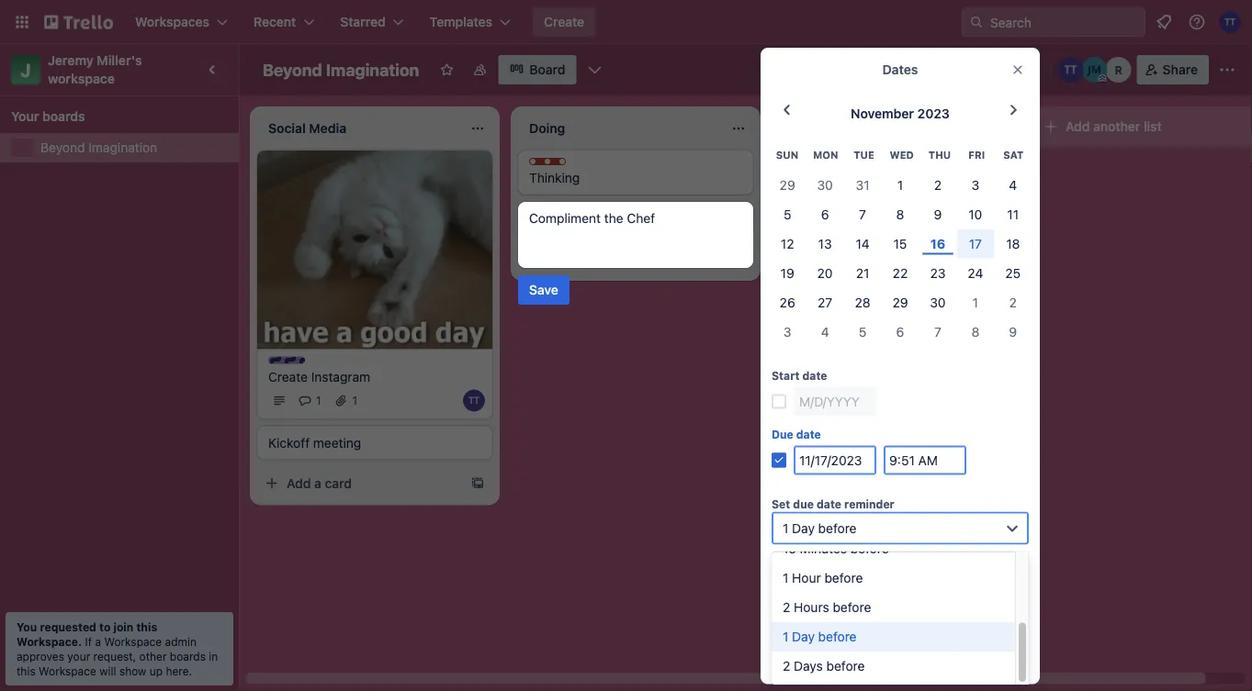 Task type: vqa. For each thing, say whether or not it's contained in the screenshot.
Imagination
yes



Task type: describe. For each thing, give the bounding box(es) containing it.
0 vertical spatial 6
[[821, 207, 829, 222]]

1 vertical spatial 1 button
[[957, 288, 994, 317]]

22
[[893, 265, 908, 280]]

edit for edit dates
[[792, 407, 815, 423]]

1 down wed
[[897, 177, 903, 192]]

and
[[999, 554, 1021, 569]]

before down the of
[[833, 600, 871, 615]]

create from template… image for kickoff meeting
[[470, 476, 485, 491]]

1 vertical spatial 2 button
[[994, 288, 1032, 317]]

archive
[[792, 440, 838, 456]]

0 horizontal spatial 29
[[780, 177, 795, 192]]

reminders will be sent to all members and watchers of this card.
[[772, 554, 1021, 587]]

26
[[780, 295, 795, 310]]

in
[[209, 650, 218, 663]]

1 horizontal spatial 5
[[859, 324, 867, 339]]

add another list button
[[1032, 107, 1252, 147]]

you requested to join this workspace.
[[17, 621, 157, 649]]

thu
[[929, 150, 951, 161]]

28
[[855, 295, 870, 310]]

this for be
[[844, 572, 866, 587]]

1 horizontal spatial workspace
[[104, 636, 162, 649]]

up
[[149, 665, 163, 678]]

your boards with 1 items element
[[11, 106, 219, 128]]

0 vertical spatial add a card
[[808, 167, 874, 182]]

reminder
[[844, 498, 895, 511]]

change for change members
[[792, 275, 839, 290]]

edit labels
[[792, 242, 855, 257]]

archive button
[[761, 434, 849, 463]]

edit for edit labels
[[792, 242, 815, 257]]

rubyanndersson (rubyanndersson) image
[[1106, 57, 1131, 83]]

due date
[[772, 428, 821, 441]]

board
[[529, 62, 565, 77]]

this for workspace
[[17, 665, 36, 678]]

25 button
[[994, 258, 1032, 288]]

24
[[968, 265, 983, 280]]

0 vertical spatial 9
[[934, 207, 942, 222]]

if a workspace admin approves your request, other boards in this workspace will show up here.
[[17, 636, 218, 678]]

open card
[[792, 209, 855, 224]]

1 vertical spatial workspace
[[39, 665, 96, 678]]

0 horizontal spatial save button
[[518, 276, 569, 305]]

filters
[[1001, 62, 1039, 77]]

move
[[792, 341, 825, 356]]

workspace
[[48, 71, 115, 86]]

the
[[604, 211, 623, 226]]

17 button
[[957, 229, 994, 258]]

13 button
[[806, 229, 844, 258]]

thinking
[[529, 170, 580, 186]]

2 hours before
[[783, 600, 871, 615]]

miller's
[[97, 53, 142, 68]]

filters button
[[973, 55, 1044, 85]]

0 vertical spatial 5 button
[[769, 200, 806, 229]]

open information menu image
[[1188, 13, 1206, 31]]

approves
[[17, 650, 64, 663]]

card down the compliment the chef
[[586, 251, 613, 266]]

add a card button for kickoff meeting
[[257, 469, 463, 498]]

star or unstar board image
[[439, 62, 454, 77]]

hour
[[792, 571, 821, 586]]

card up 13
[[828, 209, 855, 224]]

create for create instagram
[[268, 369, 308, 384]]

15 for 15 minutes before
[[783, 541, 796, 556]]

1 down instagram
[[352, 394, 357, 407]]

cover
[[842, 308, 876, 323]]

0 horizontal spatial 29 button
[[769, 170, 806, 200]]

30 for leftmost 30 button
[[817, 177, 833, 192]]

r
[[1115, 63, 1122, 76]]

0 vertical spatial 1 button
[[881, 170, 919, 200]]

start date
[[772, 370, 827, 382]]

admin
[[165, 636, 197, 649]]

0 horizontal spatial save
[[529, 282, 558, 298]]

fri
[[968, 150, 985, 161]]

a inside if a workspace admin approves your request, other boards in this workspace will show up here.
[[95, 636, 101, 649]]

2 vertical spatial date
[[817, 498, 841, 511]]

1 vertical spatial save
[[886, 607, 915, 622]]

16
[[930, 236, 945, 251]]

change members button
[[761, 268, 910, 298]]

beyond inside beyond imagination text box
[[263, 60, 322, 79]]

2 horizontal spatial add a card button
[[779, 160, 985, 189]]

add a card for kickoff meeting
[[287, 476, 352, 491]]

1 horizontal spatial 29
[[892, 295, 908, 310]]

search image
[[969, 15, 984, 29]]

11
[[1007, 207, 1019, 222]]

members inside button
[[842, 275, 899, 290]]

open card link
[[761, 202, 866, 231]]

card.
[[870, 572, 900, 587]]

edit dates
[[792, 407, 853, 423]]

r button
[[1106, 57, 1131, 83]]

card down tue
[[846, 167, 874, 182]]

chef
[[627, 211, 655, 226]]

of
[[829, 572, 841, 587]]

requested
[[40, 621, 96, 634]]

j
[[20, 59, 31, 80]]

15 button
[[881, 229, 919, 258]]

1 vertical spatial 8
[[971, 324, 979, 339]]

before right days
[[826, 659, 865, 674]]

jeremy miller (jeremymiller198) image
[[1082, 57, 1108, 83]]

1 vertical spatial imagination
[[88, 140, 157, 155]]

dates
[[882, 62, 918, 77]]

Compliment the Chef text field
[[529, 209, 742, 261]]

0 vertical spatial 8
[[896, 207, 904, 222]]

1 vertical spatial 29 button
[[881, 288, 919, 317]]

create from template… image for compliment the chef
[[731, 252, 746, 266]]

1 vertical spatial 3
[[783, 324, 791, 339]]

change cover button
[[761, 301, 887, 331]]

0 horizontal spatial 4 button
[[806, 317, 844, 347]]

jeremy
[[48, 53, 94, 68]]

1 vertical spatial save button
[[772, 600, 1029, 630]]

be
[[861, 554, 876, 569]]

0 vertical spatial 3 button
[[957, 170, 994, 200]]

move button
[[761, 334, 836, 364]]

1 day from the top
[[792, 521, 815, 536]]

Board name text field
[[254, 55, 428, 85]]

add inside button
[[1066, 119, 1090, 134]]

this inside you requested to join this workspace.
[[136, 621, 157, 634]]

mon
[[813, 150, 838, 161]]

Add time text field
[[884, 446, 966, 475]]

0 vertical spatial 6 button
[[806, 200, 844, 229]]

kickoff
[[268, 435, 310, 450]]

last month image
[[776, 99, 798, 121]]

0 vertical spatial terry turtle (terryturtle) image
[[1219, 11, 1241, 33]]

before up card.
[[850, 541, 889, 556]]

0 vertical spatial create from template… image
[[992, 167, 1007, 182]]

sent
[[879, 554, 905, 569]]

24 button
[[957, 258, 994, 288]]

november
[[851, 106, 914, 121]]

add another list
[[1066, 119, 1162, 134]]

2 vertical spatial terry turtle (terryturtle) image
[[463, 390, 485, 412]]

1 horizontal spatial 6
[[896, 324, 904, 339]]

meeting
[[313, 435, 361, 450]]

0 vertical spatial boards
[[42, 109, 85, 124]]

a for compliment the chef add a card button
[[575, 251, 582, 266]]

your
[[67, 650, 90, 663]]

1 horizontal spatial terry turtle (terryturtle) image
[[1058, 57, 1084, 83]]

1 horizontal spatial 9 button
[[994, 317, 1032, 347]]

22 button
[[881, 258, 919, 288]]

due
[[793, 498, 814, 511]]

open
[[792, 209, 824, 224]]

0 horizontal spatial 7 button
[[844, 200, 881, 229]]

0 notifications image
[[1153, 11, 1175, 33]]

0 horizontal spatial 5
[[783, 207, 791, 222]]

19 button
[[769, 258, 806, 288]]

add down kickoff
[[287, 476, 311, 491]]

2 for 2 days before
[[783, 659, 790, 674]]

back to home image
[[44, 7, 113, 37]]

your boards
[[11, 109, 85, 124]]

1 vertical spatial 6 button
[[881, 317, 919, 347]]

20
[[817, 265, 833, 280]]

1 horizontal spatial 30 button
[[919, 288, 957, 317]]

share
[[1163, 62, 1198, 77]]

copy button
[[761, 367, 834, 397]]

28 button
[[844, 288, 881, 317]]

kickoff meeting link
[[268, 434, 481, 452]]

board link
[[498, 55, 576, 85]]

0 vertical spatial 3
[[971, 177, 979, 192]]

imagination inside text box
[[326, 60, 419, 79]]

next month image
[[1002, 99, 1024, 121]]



Task type: locate. For each thing, give the bounding box(es) containing it.
1 vertical spatial 3 button
[[769, 317, 806, 347]]

this down approves
[[17, 665, 36, 678]]

day up days
[[792, 630, 815, 645]]

1 horizontal spatial save
[[886, 607, 915, 622]]

color: purple, title: none image
[[268, 357, 305, 364]]

0 horizontal spatial boards
[[42, 109, 85, 124]]

1 down create instagram
[[316, 394, 321, 407]]

14
[[856, 236, 870, 251]]

3 down 26 button
[[783, 324, 791, 339]]

4 down change cover
[[821, 324, 829, 339]]

this inside the reminders will be sent to all members and watchers of this card.
[[844, 572, 866, 587]]

0 horizontal spatial terry turtle (terryturtle) image
[[463, 390, 485, 412]]

jeremy miller's workspace
[[48, 53, 145, 86]]

date for due date
[[796, 428, 821, 441]]

2 button down 25
[[994, 288, 1032, 317]]

1 horizontal spatial 6 button
[[881, 317, 919, 347]]

2 1 day before from the top
[[783, 630, 857, 645]]

1 vertical spatial 30 button
[[919, 288, 957, 317]]

a right "if"
[[95, 636, 101, 649]]

0 vertical spatial 29
[[780, 177, 795, 192]]

1 horizontal spatial add a card button
[[518, 244, 724, 274]]

card down meeting
[[325, 476, 352, 491]]

to
[[908, 554, 920, 569], [99, 621, 111, 634]]

save up remove
[[886, 607, 915, 622]]

8 down 24 button
[[971, 324, 979, 339]]

due
[[772, 428, 793, 441]]

0 vertical spatial 4 button
[[994, 170, 1032, 200]]

30 for 30 button to the right
[[930, 295, 946, 310]]

0 horizontal spatial 15
[[783, 541, 796, 556]]

2 button down thu
[[919, 170, 957, 200]]

2
[[934, 177, 942, 192], [1009, 295, 1017, 310], [783, 600, 790, 615], [783, 659, 790, 674]]

0 vertical spatial m/d/yyyy text field
[[794, 387, 876, 416]]

0 vertical spatial edit
[[792, 242, 815, 257]]

days
[[794, 659, 823, 674]]

start
[[772, 370, 800, 382]]

6 button
[[806, 200, 844, 229], [881, 317, 919, 347]]

terry turtle (terryturtle) image
[[1219, 11, 1241, 33], [1058, 57, 1084, 83], [463, 390, 485, 412]]

1 vertical spatial 6
[[896, 324, 904, 339]]

workspace down your
[[39, 665, 96, 678]]

6 down 22 button
[[896, 324, 904, 339]]

0 horizontal spatial 3
[[783, 324, 791, 339]]

1 vertical spatial 4 button
[[806, 317, 844, 347]]

0 horizontal spatial members
[[842, 275, 899, 290]]

30
[[817, 177, 833, 192], [930, 295, 946, 310]]

2 edit from the top
[[792, 407, 815, 423]]

1 change from the top
[[792, 275, 839, 290]]

6 button up 13
[[806, 200, 844, 229]]

add down "compliment"
[[547, 251, 572, 266]]

15 minutes before
[[783, 541, 889, 556]]

9 button up 16
[[919, 200, 957, 229]]

show menu image
[[1218, 61, 1236, 79]]

1 button down wed
[[881, 170, 919, 200]]

thoughts thinking
[[529, 159, 598, 186]]

3 button up 10
[[957, 170, 994, 200]]

other
[[139, 650, 167, 663]]

a down the compliment the chef
[[575, 251, 582, 266]]

members up 28
[[842, 275, 899, 290]]

1 horizontal spatial 29 button
[[881, 288, 919, 317]]

1 horizontal spatial this
[[136, 621, 157, 634]]

15 up watchers
[[783, 541, 796, 556]]

6 button right cover
[[881, 317, 919, 347]]

instagram
[[311, 369, 370, 384]]

1 horizontal spatial 2 button
[[994, 288, 1032, 317]]

1 vertical spatial boards
[[170, 650, 206, 663]]

0 horizontal spatial beyond imagination
[[40, 140, 157, 155]]

1 horizontal spatial create
[[544, 14, 584, 29]]

customize views image
[[586, 61, 604, 79]]

6 up 13
[[821, 207, 829, 222]]

this
[[844, 572, 866, 587], [136, 621, 157, 634], [17, 665, 36, 678]]

create instagram
[[268, 369, 370, 384]]

thinking link
[[529, 169, 742, 187]]

30 button down the mon
[[806, 170, 844, 200]]

workspace down join
[[104, 636, 162, 649]]

7 button up 14
[[844, 200, 881, 229]]

7 button
[[844, 200, 881, 229], [919, 317, 957, 347]]

create up board
[[544, 14, 584, 29]]

add left another
[[1066, 119, 1090, 134]]

30 down the mon
[[817, 177, 833, 192]]

2 m/d/yyyy text field from the top
[[794, 446, 876, 475]]

will left be
[[838, 554, 857, 569]]

boards inside if a workspace admin approves your request, other boards in this workspace will show up here.
[[170, 650, 206, 663]]

2 down thu
[[934, 177, 942, 192]]

17
[[969, 236, 982, 251]]

2 down 25 button
[[1009, 295, 1017, 310]]

to inside the reminders will be sent to all members and watchers of this card.
[[908, 554, 920, 569]]

boards down admin
[[170, 650, 206, 663]]

1 vertical spatial 7 button
[[919, 317, 957, 347]]

7
[[859, 207, 866, 222], [934, 324, 941, 339]]

save button down "compliment"
[[518, 276, 569, 305]]

add down the mon
[[808, 167, 833, 182]]

date down edit dates
[[796, 428, 821, 441]]

create from template… image
[[992, 167, 1007, 182], [731, 252, 746, 266], [470, 476, 485, 491]]

0 horizontal spatial 4
[[821, 324, 829, 339]]

0 horizontal spatial 30 button
[[806, 170, 844, 200]]

another
[[1093, 119, 1140, 134]]

request,
[[93, 650, 136, 663]]

1 button down 24 on the right of page
[[957, 288, 994, 317]]

add a card down the mon
[[808, 167, 874, 182]]

1 horizontal spatial 7 button
[[919, 317, 957, 347]]

1 horizontal spatial beyond imagination
[[263, 60, 419, 79]]

1 vertical spatial edit
[[792, 407, 815, 423]]

before down 2 hours before at the bottom
[[818, 630, 857, 645]]

0 horizontal spatial 9 button
[[919, 200, 957, 229]]

here.
[[166, 665, 192, 678]]

9 up 16
[[934, 207, 942, 222]]

a for add a card button related to kickoff meeting
[[314, 476, 321, 491]]

1 up 2 days before at the bottom
[[783, 630, 788, 645]]

1 horizontal spatial 3 button
[[957, 170, 994, 200]]

beyond
[[263, 60, 322, 79], [40, 140, 85, 155]]

0 vertical spatial create
[[544, 14, 584, 29]]

1 vertical spatial terry turtle (terryturtle) image
[[1058, 57, 1084, 83]]

0 vertical spatial to
[[908, 554, 920, 569]]

1 vertical spatial 7
[[934, 324, 941, 339]]

15 up 22
[[893, 236, 907, 251]]

a down the mon
[[836, 167, 843, 182]]

0 horizontal spatial 3 button
[[769, 317, 806, 347]]

4
[[1009, 177, 1017, 192], [821, 324, 829, 339]]

1 vertical spatial members
[[940, 554, 996, 569]]

0 vertical spatial 7
[[859, 207, 866, 222]]

1 vertical spatial 4
[[821, 324, 829, 339]]

boards
[[42, 109, 85, 124], [170, 650, 206, 663]]

reminders
[[772, 554, 835, 569]]

0 vertical spatial workspace
[[104, 636, 162, 649]]

all
[[924, 554, 937, 569]]

2 button
[[919, 170, 957, 200], [994, 288, 1032, 317]]

29 button
[[769, 170, 806, 200], [881, 288, 919, 317]]

0 horizontal spatial 1 button
[[881, 170, 919, 200]]

create inside create 'button'
[[544, 14, 584, 29]]

to left all
[[908, 554, 920, 569]]

date down move
[[802, 370, 827, 382]]

10 button
[[957, 200, 994, 229]]

edit inside edit dates button
[[792, 407, 815, 423]]

M/D/YYYY text field
[[794, 387, 876, 416], [794, 446, 876, 475]]

imagination left star or unstar board image
[[326, 60, 419, 79]]

save button up remove
[[772, 600, 1029, 630]]

7 down 23 button
[[934, 324, 941, 339]]

workspace visible image
[[473, 62, 487, 77]]

7 button down 23 button
[[919, 317, 957, 347]]

2 left days
[[783, 659, 790, 674]]

1 left hour
[[783, 571, 788, 586]]

hours
[[794, 600, 829, 615]]

2 for 2 hours before
[[783, 600, 790, 615]]

1 vertical spatial 8 button
[[957, 317, 994, 347]]

23 button
[[919, 258, 957, 288]]

14 button
[[844, 229, 881, 258]]

create down the color: purple, title: none image
[[268, 369, 308, 384]]

3 button down 26
[[769, 317, 806, 347]]

0 vertical spatial 29 button
[[769, 170, 806, 200]]

card
[[846, 167, 874, 182], [828, 209, 855, 224], [586, 251, 613, 266], [325, 476, 352, 491]]

add a card down the compliment the chef
[[547, 251, 613, 266]]

if
[[85, 636, 92, 649]]

automation image
[[940, 55, 966, 81]]

0 vertical spatial 8 button
[[881, 200, 919, 229]]

this right the of
[[844, 572, 866, 587]]

15 inside button
[[893, 236, 907, 251]]

save down "compliment"
[[529, 282, 558, 298]]

13
[[818, 236, 832, 251]]

0 horizontal spatial workspace
[[39, 665, 96, 678]]

2 for the top 2 button
[[934, 177, 942, 192]]

this inside if a workspace admin approves your request, other boards in this workspace will show up here.
[[17, 665, 36, 678]]

2 vertical spatial this
[[17, 665, 36, 678]]

0 horizontal spatial 30
[[817, 177, 833, 192]]

date for start date
[[802, 370, 827, 382]]

Search field
[[984, 8, 1145, 36]]

0 horizontal spatial add a card button
[[257, 469, 463, 498]]

to inside you requested to join this workspace.
[[99, 621, 111, 634]]

26 button
[[769, 288, 806, 317]]

1 day before up minutes
[[783, 521, 857, 536]]

workspace.
[[17, 636, 82, 649]]

30 button down 23
[[919, 288, 957, 317]]

beyond imagination link
[[40, 139, 228, 157]]

3 down fri
[[971, 177, 979, 192]]

1 horizontal spatial beyond
[[263, 60, 322, 79]]

0 vertical spatial beyond imagination
[[263, 60, 419, 79]]

edit inside edit labels button
[[792, 242, 815, 257]]

1 vertical spatial to
[[99, 621, 111, 634]]

day down due
[[792, 521, 815, 536]]

watchers
[[772, 572, 826, 587]]

wed
[[890, 150, 914, 161]]

change inside button
[[792, 275, 839, 290]]

18 button
[[994, 229, 1032, 258]]

2 change from the top
[[792, 308, 839, 323]]

create for create
[[544, 14, 584, 29]]

29 button down sun
[[769, 170, 806, 200]]

create instagram link
[[268, 368, 481, 386]]

2 left the hours
[[783, 600, 790, 615]]

0 horizontal spatial create from template… image
[[470, 476, 485, 491]]

0 vertical spatial 1 day before
[[783, 521, 857, 536]]

create button
[[533, 7, 595, 37]]

1 day before up 2 days before at the bottom
[[783, 630, 857, 645]]

2023
[[917, 106, 950, 121]]

your
[[11, 109, 39, 124]]

4 button up 11
[[994, 170, 1032, 200]]

4 for left 4 button
[[821, 324, 829, 339]]

2 horizontal spatial create from template… image
[[992, 167, 1007, 182]]

0 horizontal spatial 5 button
[[769, 200, 806, 229]]

remove button
[[772, 637, 1029, 666]]

1 vertical spatial 1 day before
[[783, 630, 857, 645]]

29 down 22 button
[[892, 295, 908, 310]]

change inside 'button'
[[792, 308, 839, 323]]

add a card down kickoff meeting
[[287, 476, 352, 491]]

29
[[780, 177, 795, 192], [892, 295, 908, 310]]

0 vertical spatial 7 button
[[844, 200, 881, 229]]

1 vertical spatial 30
[[930, 295, 946, 310]]

1 m/d/yyyy text field from the top
[[794, 387, 876, 416]]

imagination down your boards with 1 items element
[[88, 140, 157, 155]]

before up 15 minutes before
[[818, 521, 857, 536]]

1 vertical spatial 29
[[892, 295, 908, 310]]

5 button
[[769, 200, 806, 229], [844, 317, 881, 347]]

add a card button for compliment the chef
[[518, 244, 724, 274]]

to left join
[[99, 621, 111, 634]]

4 down sat
[[1009, 177, 1017, 192]]

1 edit from the top
[[792, 242, 815, 257]]

thoughts
[[547, 159, 598, 172]]

0 vertical spatial 2 button
[[919, 170, 957, 200]]

2 day from the top
[[792, 630, 815, 645]]

8
[[896, 207, 904, 222], [971, 324, 979, 339]]

add a card for compliment the chef
[[547, 251, 613, 266]]

dates
[[819, 407, 853, 423]]

1 horizontal spatial 9
[[1009, 324, 1017, 339]]

0 vertical spatial 5
[[783, 207, 791, 222]]

4 for 4 button to the top
[[1009, 177, 1017, 192]]

1 horizontal spatial imagination
[[326, 60, 419, 79]]

1 vertical spatial day
[[792, 630, 815, 645]]

edit labels button
[[761, 235, 866, 265]]

before down be
[[824, 571, 863, 586]]

7 down 31 button
[[859, 207, 866, 222]]

18
[[1006, 236, 1020, 251]]

share button
[[1137, 55, 1209, 85]]

members inside the reminders will be sent to all members and watchers of this card.
[[940, 554, 996, 569]]

1 down 'set'
[[783, 521, 788, 536]]

31
[[856, 177, 869, 192]]

add a card button
[[779, 160, 985, 189], [518, 244, 724, 274], [257, 469, 463, 498]]

11 button
[[994, 200, 1032, 229]]

1 horizontal spatial save button
[[772, 600, 1029, 630]]

21
[[856, 265, 869, 280]]

list
[[1144, 119, 1162, 134]]

edit dates button
[[761, 400, 864, 430]]

join
[[113, 621, 133, 634]]

9 button down 25 button
[[994, 317, 1032, 347]]

1 hour before
[[783, 571, 863, 586]]

0 horizontal spatial 8
[[896, 207, 904, 222]]

1 horizontal spatial 4
[[1009, 177, 1017, 192]]

a down kickoff meeting
[[314, 476, 321, 491]]

1 vertical spatial 5 button
[[844, 317, 881, 347]]

5
[[783, 207, 791, 222], [859, 324, 867, 339]]

2 for bottom 2 button
[[1009, 295, 1017, 310]]

color: bold red, title: "thoughts" element
[[529, 158, 598, 172]]

a for the rightmost add a card button
[[836, 167, 843, 182]]

29 down sun
[[780, 177, 795, 192]]

boards right your
[[42, 109, 85, 124]]

10
[[968, 207, 982, 222]]

beyond imagination inside text box
[[263, 60, 419, 79]]

1 vertical spatial date
[[796, 428, 821, 441]]

0 horizontal spatial 2 button
[[919, 170, 957, 200]]

27 button
[[806, 288, 844, 317]]

5 down cover
[[859, 324, 867, 339]]

15 for 15
[[893, 236, 907, 251]]

november 2023
[[851, 106, 950, 121]]

this right join
[[136, 621, 157, 634]]

day
[[792, 521, 815, 536], [792, 630, 815, 645]]

beyond imagination
[[263, 60, 419, 79], [40, 140, 157, 155]]

2 horizontal spatial this
[[844, 572, 866, 587]]

will
[[838, 554, 857, 569], [99, 665, 116, 678]]

0 horizontal spatial to
[[99, 621, 111, 634]]

date right due
[[817, 498, 841, 511]]

kickoff meeting
[[268, 435, 361, 450]]

members right all
[[940, 554, 996, 569]]

2 vertical spatial add a card button
[[257, 469, 463, 498]]

close popover image
[[1010, 62, 1025, 77]]

1 1 day before from the top
[[783, 521, 857, 536]]

1 horizontal spatial 7
[[934, 324, 941, 339]]

0 vertical spatial date
[[802, 370, 827, 382]]

1 down 24 button
[[972, 295, 978, 310]]

power ups image
[[915, 62, 929, 77]]

change for change cover
[[792, 308, 839, 323]]

1 vertical spatial m/d/yyyy text field
[[794, 446, 876, 475]]

5 button down 28
[[844, 317, 881, 347]]

create inside create instagram link
[[268, 369, 308, 384]]

19
[[780, 265, 794, 280]]

primary element
[[0, 0, 1252, 44]]

25
[[1005, 265, 1021, 280]]

0 horizontal spatial 6
[[821, 207, 829, 222]]

imagination
[[326, 60, 419, 79], [88, 140, 157, 155]]

5 left open
[[783, 207, 791, 222]]

30 down 23 button
[[930, 295, 946, 310]]

0 horizontal spatial add a card
[[287, 476, 352, 491]]

4 button down 27
[[806, 317, 844, 347]]

0 vertical spatial add a card button
[[779, 160, 985, 189]]

0 vertical spatial 30
[[817, 177, 833, 192]]

9 down 25 button
[[1009, 324, 1017, 339]]

12
[[781, 236, 794, 251]]

beyond inside beyond imagination link
[[40, 140, 85, 155]]

2 vertical spatial create from template… image
[[470, 476, 485, 491]]

will inside if a workspace admin approves your request, other boards in this workspace will show up here.
[[99, 665, 116, 678]]

8 up 15 button
[[896, 207, 904, 222]]

31 button
[[844, 170, 881, 200]]

set
[[772, 498, 790, 511]]

will down request,
[[99, 665, 116, 678]]

21 button
[[844, 258, 881, 288]]

29 button down 22
[[881, 288, 919, 317]]

will inside the reminders will be sent to all members and watchers of this card.
[[838, 554, 857, 569]]

5 button up 12
[[769, 200, 806, 229]]



